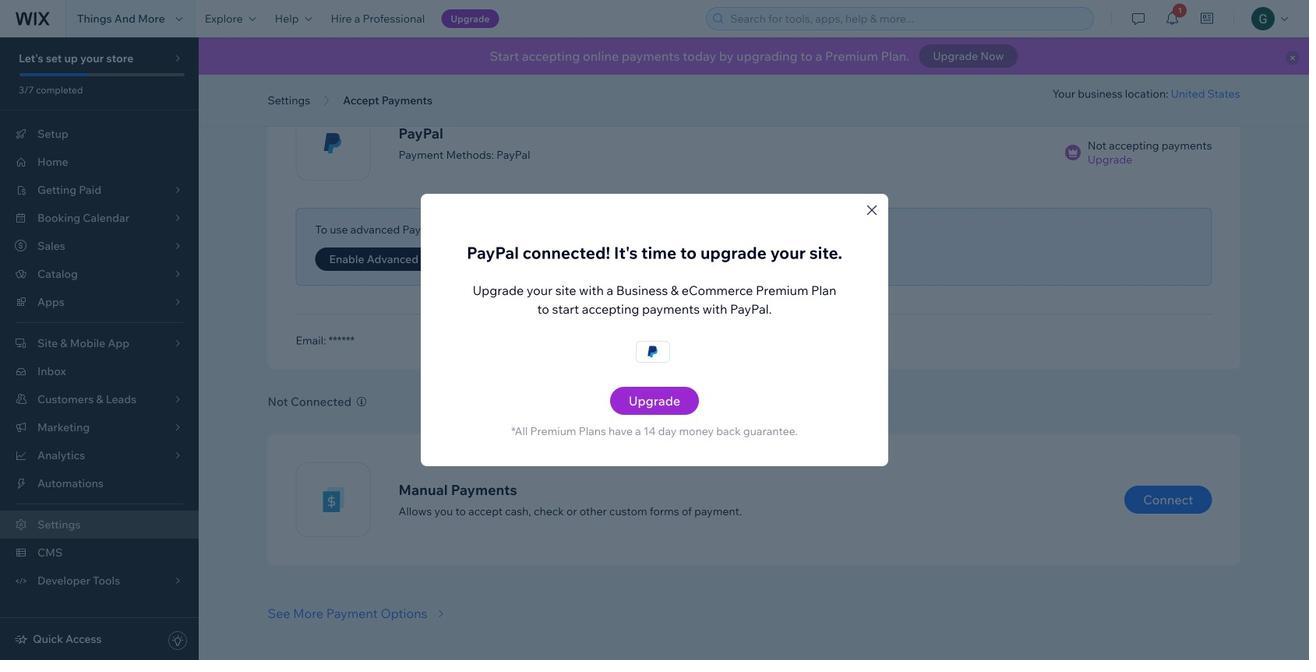 Task type: vqa. For each thing, say whether or not it's contained in the screenshot.
the "review"
no



Task type: describe. For each thing, give the bounding box(es) containing it.
paypal image
[[637, 344, 669, 360]]



Task type: locate. For each thing, give the bounding box(es) containing it.
alert
[[199, 37, 1309, 75]]

sidebar element
[[0, 37, 199, 661]]

Search for tools, apps, help & more... field
[[726, 8, 1089, 30]]



